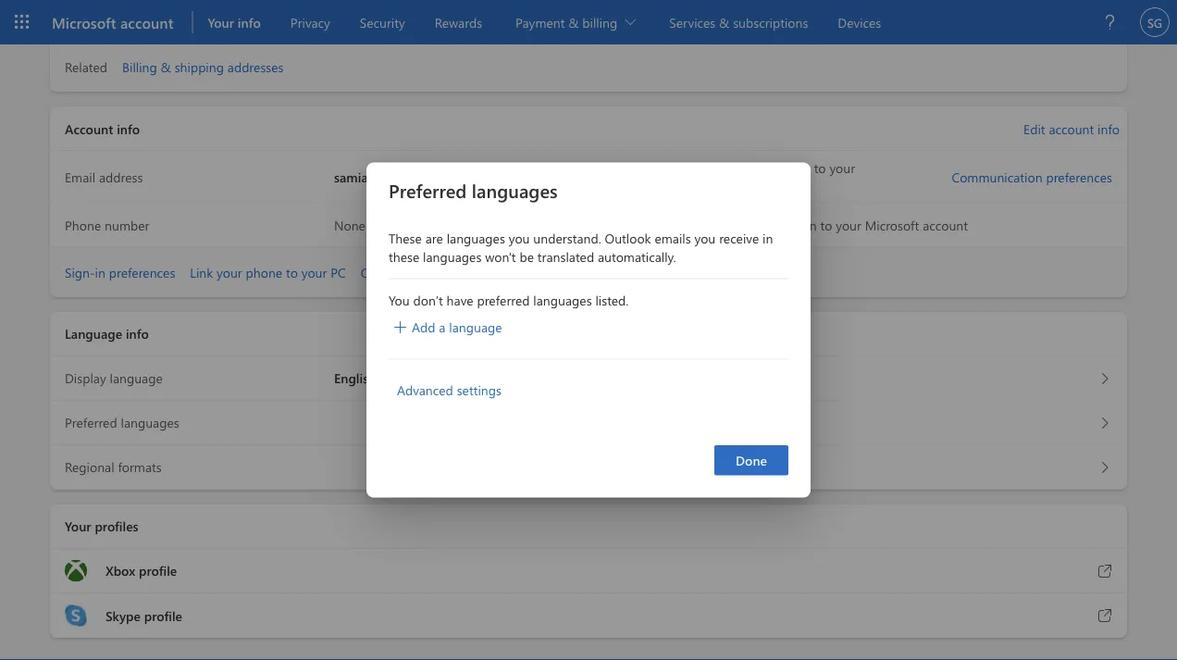 Task type: describe. For each thing, give the bounding box(es) containing it.
services & subscriptions link
[[662, 0, 816, 44]]

the
[[604, 159, 625, 176]]

security
[[360, 13, 405, 31]]

listed.
[[596, 291, 629, 308]]

display language
[[65, 370, 163, 387]]

account for close account
[[395, 264, 441, 281]]

profile for xbox profile
[[139, 562, 177, 579]]

0 horizontal spatial preferences
[[109, 264, 175, 281]]

& for billing
[[161, 58, 171, 76]]

microsoft for samiamgreeneggsnham27@gmail.com
[[604, 177, 658, 194]]

link your phone to your pc link
[[190, 264, 346, 281]]

sign-in preferences link
[[65, 264, 175, 281]]

won't
[[485, 248, 516, 265]]

these are languages you understand. outlook emails you receive in these languages won't be translated automatically.
[[389, 229, 774, 265]]

close account
[[361, 264, 441, 281]]

devices link
[[831, 0, 889, 44]]

services
[[670, 13, 716, 31]]

language
[[65, 325, 122, 342]]

use
[[735, 159, 754, 176]]

sign-in preferences
[[65, 264, 175, 281]]

rewards
[[435, 13, 482, 31]]

done
[[736, 452, 768, 469]]

privacy
[[291, 13, 330, 31]]

regional
[[65, 458, 114, 476]]

1 vertical spatial preferred
[[65, 414, 117, 431]]

1 horizontal spatial preferences
[[1047, 168, 1113, 185]]

communication
[[952, 168, 1043, 185]]

info for language info
[[126, 325, 149, 342]]

outlook
[[605, 229, 651, 247]]

account for microsoft account
[[120, 12, 174, 32]]

pc
[[331, 264, 346, 281]]

language info
[[65, 325, 149, 342]]

you for understand.
[[509, 229, 530, 247]]

languages up add a language button
[[534, 291, 592, 308]]

profiles
[[95, 518, 139, 535]]

add a language button
[[389, 309, 789, 346]]

language inside add a language button
[[449, 319, 502, 336]]

sign-
[[65, 264, 95, 281]]

microsoft account banner
[[0, 0, 1178, 44]]

account
[[65, 120, 113, 137]]

skype
[[106, 607, 141, 624]]

email address
[[65, 168, 143, 185]]

languages down are
[[423, 248, 482, 265]]

you
[[389, 291, 410, 308]]

1 number from the left
[[105, 217, 149, 234]]

billing & shipping addresses
[[122, 58, 284, 76]]

your profiles
[[65, 518, 139, 535]]

preferred inside document
[[389, 178, 467, 202]]

info right edit
[[1098, 120, 1120, 137]]

your for your phone number is used to sign in to your microsoft account
[[604, 217, 629, 234]]

related
[[65, 58, 107, 76]]

automatically.
[[598, 248, 676, 265]]

understand.
[[534, 229, 602, 247]]

close account link
[[361, 264, 441, 281]]

contextual menu menu bar
[[200, 0, 1089, 44]]

microsoft inside "banner"
[[52, 12, 116, 32]]

xbox profile
[[106, 562, 177, 579]]

don't
[[413, 291, 443, 308]]

you don't have preferred languages listed.
[[389, 291, 629, 308]]

communication preferences link
[[952, 168, 1113, 186]]

account down communication
[[923, 217, 969, 234]]

these
[[389, 229, 422, 247]]

privacy link
[[283, 0, 338, 44]]

english (united states)
[[334, 370, 467, 387]]

rewards link
[[427, 0, 490, 44]]

subscriptions
[[733, 13, 809, 31]]

you left the is
[[695, 229, 716, 247]]

skype profile
[[106, 607, 182, 624]]

advanced settings button
[[389, 372, 789, 409]]

email
[[65, 168, 95, 185]]

edit
[[1024, 120, 1046, 137]]

your for your info
[[208, 13, 234, 31]]

a
[[439, 319, 446, 336]]

the email address you use to sign in to your microsoft account
[[604, 159, 856, 194]]

0 horizontal spatial address
[[99, 168, 143, 185]]

preferred languages inside document
[[389, 178, 558, 202]]

security link
[[353, 0, 413, 44]]

preferred languages document
[[0, 0, 1178, 660]]

edit account info
[[1024, 120, 1120, 137]]



Task type: locate. For each thing, give the bounding box(es) containing it.
your
[[208, 13, 234, 31], [604, 217, 629, 234], [65, 518, 91, 535]]

is
[[721, 217, 730, 234]]

1 horizontal spatial preferred
[[389, 178, 467, 202]]

add
[[412, 319, 436, 336]]

info right language at the left of page
[[126, 325, 149, 342]]

address
[[663, 159, 707, 176], [99, 168, 143, 185]]

link your phone to your pc
[[190, 264, 346, 281]]

done button
[[715, 446, 789, 476]]

1 vertical spatial your
[[604, 217, 629, 234]]

advanced
[[397, 381, 454, 398]]

0 horizontal spatial microsoft
[[52, 12, 116, 32]]

your inside the email address you use to sign in to your microsoft account
[[830, 159, 856, 176]]

account inside "banner"
[[120, 12, 174, 32]]

(united
[[380, 370, 423, 387]]

phone
[[65, 217, 101, 234]]

0 vertical spatial microsoft
[[52, 12, 116, 32]]

microsoft for none
[[865, 217, 920, 234]]

your
[[830, 159, 856, 176], [836, 217, 862, 234], [217, 264, 242, 281], [302, 264, 327, 281]]

0 vertical spatial &
[[720, 13, 730, 31]]

your up 'billing & shipping addresses'
[[208, 13, 234, 31]]

0 vertical spatial language
[[449, 319, 502, 336]]

receive
[[720, 229, 760, 247]]

be
[[520, 248, 534, 265]]

&
[[720, 13, 730, 31], [161, 58, 171, 76]]

& right "services"
[[720, 13, 730, 31]]

microsoft account
[[52, 12, 174, 32]]

preferences down the edit account info link
[[1047, 168, 1113, 185]]

language
[[449, 319, 502, 336], [110, 370, 163, 387]]

languages
[[472, 178, 558, 202], [447, 229, 505, 247], [423, 248, 482, 265], [534, 291, 592, 308], [121, 414, 179, 431]]

0 vertical spatial preferences
[[1047, 168, 1113, 185]]

you up be
[[509, 229, 530, 247]]

your inside contextual menu menu bar
[[208, 13, 234, 31]]

phone
[[633, 217, 669, 234], [246, 264, 283, 281]]

& for services
[[720, 13, 730, 31]]

microsoft account link
[[44, 0, 192, 44]]

regional formats
[[65, 458, 162, 476]]

account for edit account info
[[1049, 120, 1095, 137]]

translated
[[538, 248, 595, 265]]

your for your profiles
[[65, 518, 91, 535]]

info
[[238, 13, 261, 31], [117, 120, 140, 137], [1098, 120, 1120, 137], [126, 325, 149, 342]]

1 horizontal spatial phone
[[633, 217, 669, 234]]

account up emails
[[661, 177, 707, 194]]

languages up won't
[[447, 229, 505, 247]]

1 vertical spatial microsoft
[[604, 177, 658, 194]]

sign inside the email address you use to sign in to your microsoft account
[[773, 159, 797, 176]]

preferred languages dialog
[[0, 0, 1178, 660]]

shipping
[[175, 58, 224, 76]]

you
[[710, 159, 731, 176], [509, 229, 530, 247], [695, 229, 716, 247]]

preferred languages
[[389, 178, 558, 202], [65, 414, 179, 431]]

address inside the email address you use to sign in to your microsoft account
[[663, 159, 707, 176]]

1 horizontal spatial &
[[720, 13, 730, 31]]

account
[[120, 12, 174, 32], [1049, 120, 1095, 137], [661, 177, 707, 194], [923, 217, 969, 234], [395, 264, 441, 281]]

language right display
[[110, 370, 163, 387]]

sign right use
[[773, 159, 797, 176]]

you inside the email address you use to sign in to your microsoft account
[[710, 159, 731, 176]]

0 vertical spatial sign
[[773, 159, 797, 176]]

your info link
[[200, 0, 268, 44]]

your phone number is used to sign in to your microsoft account
[[604, 217, 969, 234]]

phone up the automatically. at right top
[[633, 217, 669, 234]]

languages up be
[[472, 178, 558, 202]]

are
[[426, 229, 443, 247]]

info inside contextual menu menu bar
[[238, 13, 261, 31]]

preferred
[[477, 291, 530, 308]]

profile for skype profile
[[144, 607, 182, 624]]

language down have
[[449, 319, 502, 336]]

1 horizontal spatial your
[[208, 13, 234, 31]]

0 vertical spatial your
[[208, 13, 234, 31]]

profile right skype
[[144, 607, 182, 624]]

phone right link
[[246, 264, 283, 281]]

in inside these are languages you understand. outlook emails you receive in these languages won't be translated automatically.
[[763, 229, 774, 247]]

none
[[334, 217, 366, 234]]

1 horizontal spatial address
[[663, 159, 707, 176]]

devices
[[838, 13, 882, 31]]

to
[[758, 159, 770, 176], [815, 159, 826, 176], [764, 217, 776, 234], [821, 217, 833, 234], [286, 264, 298, 281]]

& right billing
[[161, 58, 171, 76]]

preferred languages up are
[[389, 178, 558, 202]]

used
[[733, 217, 761, 234]]

email
[[628, 159, 659, 176]]

settings
[[457, 381, 502, 398]]

advanced settings
[[397, 381, 502, 398]]

sign for use
[[773, 159, 797, 176]]

1 horizontal spatial preferred languages
[[389, 178, 558, 202]]

1 vertical spatial preferences
[[109, 264, 175, 281]]

1 vertical spatial profile
[[144, 607, 182, 624]]

profile
[[139, 562, 177, 579], [144, 607, 182, 624]]

preferred
[[389, 178, 467, 202], [65, 414, 117, 431]]

edit account info link
[[1024, 119, 1120, 137]]

0 horizontal spatial number
[[105, 217, 149, 234]]

0 vertical spatial preferred languages
[[389, 178, 558, 202]]

sign right used
[[780, 217, 803, 234]]

0 horizontal spatial preferred languages
[[65, 414, 179, 431]]

languages up formats
[[121, 414, 179, 431]]

1 horizontal spatial number
[[673, 217, 718, 234]]

your up the automatically. at right top
[[604, 217, 629, 234]]

you for use
[[710, 159, 731, 176]]

0 horizontal spatial &
[[161, 58, 171, 76]]

& inside contextual menu menu bar
[[720, 13, 730, 31]]

emails
[[655, 229, 691, 247]]

number left the is
[[673, 217, 718, 234]]

preferred up are
[[389, 178, 467, 202]]

0 horizontal spatial your
[[65, 518, 91, 535]]

add a language
[[412, 319, 502, 336]]

0 horizontal spatial language
[[110, 370, 163, 387]]

0 vertical spatial preferred
[[389, 178, 467, 202]]

1 horizontal spatial language
[[449, 319, 502, 336]]

info for account info
[[117, 120, 140, 137]]

0 horizontal spatial preferred
[[65, 414, 117, 431]]

2 number from the left
[[673, 217, 718, 234]]

these
[[389, 248, 420, 265]]

sign for used
[[780, 217, 803, 234]]

1 vertical spatial sign
[[780, 217, 803, 234]]

preferred up regional
[[65, 414, 117, 431]]

0 vertical spatial phone
[[633, 217, 669, 234]]

close
[[361, 264, 392, 281]]

formats
[[118, 458, 162, 476]]

in inside the email address you use to sign in to your microsoft account
[[801, 159, 811, 176]]

preferred languages down display language
[[65, 414, 179, 431]]

1 vertical spatial &
[[161, 58, 171, 76]]

billing & shipping addresses link
[[122, 58, 284, 76]]

info for your info
[[238, 13, 261, 31]]

preferences down the "phone number"
[[109, 264, 175, 281]]

info up "addresses"
[[238, 13, 261, 31]]

account inside the email address you use to sign in to your microsoft account
[[661, 177, 707, 194]]

account up the don't
[[395, 264, 441, 281]]

microsoft
[[52, 12, 116, 32], [604, 177, 658, 194], [865, 217, 920, 234]]

microsoft inside the email address you use to sign in to your microsoft account
[[604, 177, 658, 194]]

samiamgreeneggsnham27@gmail.com
[[334, 168, 563, 185]]

address right email
[[99, 168, 143, 185]]

profile right xbox at the left
[[139, 562, 177, 579]]

account info
[[65, 120, 140, 137]]

communication preferences
[[952, 168, 1113, 185]]

number right phone
[[105, 217, 149, 234]]

xbox
[[106, 562, 135, 579]]

services & subscriptions
[[670, 13, 809, 31]]

0 horizontal spatial phone
[[246, 264, 283, 281]]

1 vertical spatial language
[[110, 370, 163, 387]]

0 vertical spatial profile
[[139, 562, 177, 579]]

account up billing
[[120, 12, 174, 32]]

info right account
[[117, 120, 140, 137]]

you left use
[[710, 159, 731, 176]]

account right edit
[[1049, 120, 1095, 137]]

2 horizontal spatial your
[[604, 217, 629, 234]]

states)
[[427, 370, 467, 387]]

2 vertical spatial your
[[65, 518, 91, 535]]

2 horizontal spatial microsoft
[[865, 217, 920, 234]]

2 vertical spatial microsoft
[[865, 217, 920, 234]]

english
[[334, 370, 376, 387]]

have
[[447, 291, 474, 308]]

1 vertical spatial preferred languages
[[65, 414, 179, 431]]

addresses
[[228, 58, 284, 76]]

1 vertical spatial phone
[[246, 264, 283, 281]]

1 horizontal spatial microsoft
[[604, 177, 658, 194]]

your left profiles
[[65, 518, 91, 535]]

display
[[65, 370, 106, 387]]

your info
[[208, 13, 261, 31]]

link
[[190, 264, 213, 281]]

phone number
[[65, 217, 149, 234]]

billing
[[122, 58, 157, 76]]

address right the email
[[663, 159, 707, 176]]



Task type: vqa. For each thing, say whether or not it's contained in the screenshot.
done button
yes



